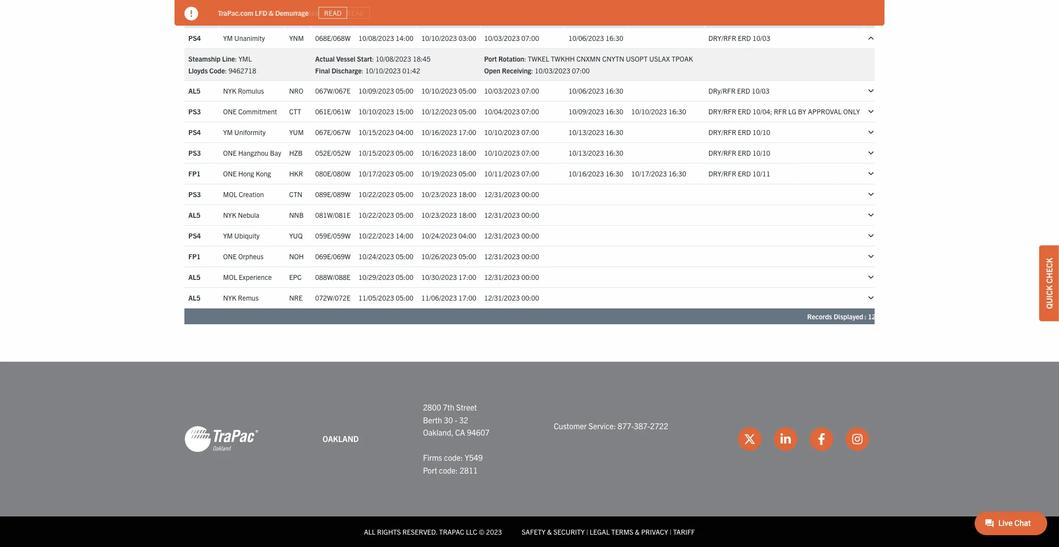 Task type: describe. For each thing, give the bounding box(es) containing it.
05:00 down 10/24/2023 05:00
[[396, 273, 413, 282]]

terms
[[611, 527, 633, 536]]

erd for 10/16/2023 18:00
[[738, 149, 751, 158]]

1 horizontal spatial &
[[547, 527, 552, 536]]

ps3 for mol creation
[[188, 190, 201, 199]]

10/22/2023 for 089e/089w
[[359, 190, 394, 199]]

0 vertical spatial code:
[[444, 453, 463, 463]]

footer containing 2800 7th street
[[0, 362, 1059, 547]]

10/17/2023 for 10/17/2023 16:30
[[631, 169, 667, 178]]

nebula
[[238, 211, 259, 220]]

nyk for nyk remus
[[223, 294, 236, 303]]

10/22/2023 14:00
[[359, 232, 413, 240]]

nyk for nyk romulus
[[223, 87, 236, 95]]

10/29/2023
[[359, 273, 394, 282]]

10/11/2023 07:00
[[484, 169, 539, 178]]

17:00 for 11/06/2023 17:00
[[459, 294, 476, 303]]

10/13/2023 16:30 for 17:00
[[568, 128, 623, 137]]

10/09/2023 for 10/09/2023 16:30
[[568, 107, 604, 116]]

03:00
[[459, 34, 476, 43]]

12/31/2023 00:00 for 089e/089w
[[484, 190, 539, 199]]

rotation
[[499, 54, 524, 63]]

07:00 for 10/16/2023 18:00
[[521, 149, 539, 158]]

072w/072e
[[315, 294, 351, 303]]

12/31/2023 for 069e/069w
[[484, 252, 520, 261]]

kong
[[256, 169, 271, 178]]

10/22/2023 05:00 for 081w/081e
[[359, 211, 413, 220]]

displayed
[[834, 312, 863, 321]]

32
[[459, 415, 468, 425]]

security
[[553, 527, 585, 536]]

receiving
[[502, 66, 531, 75]]

erd for 10/10/2023 03:00
[[738, 34, 751, 43]]

10/10/2023 07:00 for 17:00
[[484, 128, 539, 137]]

: left yml at top left
[[235, 54, 237, 63]]

10/22/2023 for 081w/081e
[[359, 211, 394, 220]]

approval
[[808, 107, 842, 116]]

10/10 for 10/16/2023 17:00
[[753, 128, 770, 137]]

one for one orpheus
[[223, 252, 237, 261]]

12/31/2023 for 081w/081e
[[484, 211, 520, 220]]

16:30 for 10/12/2023 05:00
[[606, 107, 623, 116]]

service:
[[589, 421, 616, 431]]

12/31/2023 00:00 for 059e/059w
[[484, 232, 539, 240]]

1 | from the left
[[586, 527, 588, 536]]

records displayed : 12
[[807, 312, 876, 321]]

one for one hong kong
[[223, 169, 237, 178]]

dry/rfr erd 10/11
[[708, 169, 770, 178]]

12/31/2023 for 089e/089w
[[484, 190, 520, 199]]

customer service: 877-387-2722
[[554, 421, 668, 431]]

: left twkel at top
[[524, 54, 526, 63]]

9462718
[[229, 66, 256, 75]]

10/15/2023 for 10/15/2023 05:00
[[359, 149, 394, 158]]

dry/rfr for 10/16/2023 18:00
[[708, 149, 736, 158]]

069e/069w
[[315, 252, 351, 261]]

10/30/2023
[[421, 273, 457, 282]]

one for one hangzhou bay
[[223, 149, 237, 158]]

experience
[[239, 273, 272, 282]]

10/23/2023 18:00 for 081w/081e
[[421, 211, 476, 220]]

16:30 for 10/16/2023 17:00
[[606, 128, 623, 137]]

05:00 down 10/16/2023 18:00
[[459, 169, 476, 178]]

hzb
[[289, 149, 303, 158]]

actual vessel start : 10/08/2023 18:45 final discharge : 10/10/2023 01:42
[[315, 54, 431, 75]]

18:45
[[413, 54, 431, 63]]

10/10/2023 inside actual vessel start : 10/08/2023 18:45 final discharge : 10/10/2023 01:42
[[365, 66, 401, 75]]

10/03 for dry/rfr erd 10/03
[[752, 87, 770, 95]]

10/03/2023 inside "port rotation : twkel twkhh cnxmn cnytn usopt uslax tpoak open receiving : 10/03/2023 07:00"
[[535, 66, 570, 75]]

voyage
[[320, 14, 345, 23]]

0 vertical spatial vessel
[[240, 14, 264, 23]]

05:00 up 10/17/2023 05:00
[[396, 149, 413, 158]]

2722
[[650, 421, 668, 431]]

2800
[[423, 402, 441, 412]]

tariff link
[[673, 527, 695, 536]]

oakland
[[323, 434, 359, 444]]

nro
[[289, 87, 303, 95]]

rfr
[[774, 107, 787, 116]]

94607
[[467, 428, 490, 437]]

0 vertical spatial code
[[289, 14, 307, 23]]

code inside the steamship line : yml lloyds code : 9462718
[[209, 66, 225, 75]]

: down twkel at top
[[531, 66, 533, 75]]

05:00 down 10/29/2023 05:00
[[396, 294, 413, 303]]

10/15/2023 05:00
[[359, 149, 413, 158]]

one orpheus
[[223, 252, 264, 261]]

10/19/2023 05:00
[[421, 169, 476, 178]]

2023
[[486, 527, 502, 536]]

01:42
[[402, 66, 420, 75]]

10/10 for 10/16/2023 18:00
[[753, 149, 770, 158]]

dry/rfr erd 10/04; rfr lg by approval only
[[708, 107, 860, 116]]

10/09/2023 16:30
[[568, 107, 623, 116]]

demurrage
[[275, 8, 309, 17]]

ps4 for ym uniformity
[[188, 128, 201, 137]]

10/17/2023 05:00
[[359, 169, 413, 178]]

10/16/2023 17:00
[[421, 128, 476, 137]]

10/13/2023 for 10/16/2023 17:00
[[568, 128, 604, 137]]

0 horizontal spatial -
[[233, 8, 236, 17]]

10/17/2023 for 10/17/2023 05:00
[[359, 169, 394, 178]]

all rights reserved. trapac llc © 2023
[[364, 527, 502, 536]]

10/15/2023 for 10/15/2023 04:00
[[359, 128, 394, 137]]

al5 for mol experience
[[188, 273, 200, 282]]

port inside "port rotation : twkel twkhh cnxmn cnytn usopt uslax tpoak open receiving : 10/03/2023 07:00"
[[484, 54, 497, 63]]

07:00 for 10/19/2023 05:00
[[521, 169, 539, 178]]

mol for mol creation
[[223, 190, 237, 199]]

10/26/2023
[[421, 252, 457, 261]]

10/13/2023 for 10/16/2023 18:00
[[568, 149, 604, 158]]

12/31/2023 00:00 for 081w/081e
[[484, 211, 539, 220]]

00:00 for 069e/069w
[[521, 252, 539, 261]]

04:00 for 10/15/2023 04:00
[[396, 128, 413, 137]]

10/11/2023
[[484, 169, 520, 178]]

hong
[[238, 169, 254, 178]]

04:00 for 10/24/2023 04:00
[[459, 232, 476, 240]]

service
[[188, 14, 215, 23]]

open
[[484, 66, 500, 75]]

nnb
[[289, 211, 304, 220]]

import
[[237, 8, 257, 17]]

: down start
[[362, 66, 364, 75]]

dry/rfr for 10/10/2023 03:00
[[708, 34, 736, 43]]

10/03 for dry/rfr erd 10/03
[[753, 34, 770, 43]]

epc
[[289, 273, 302, 282]]

all
[[364, 527, 376, 536]]

10/23/2023 for 081w/081e
[[421, 211, 457, 220]]

safety
[[522, 527, 546, 536]]

ym uniformity
[[223, 128, 266, 137]]

00:00 for 059e/059w
[[521, 232, 539, 240]]

10/24/2023 for 10/24/2023 05:00
[[359, 252, 394, 261]]

noh
[[289, 252, 304, 261]]

00:00 for 089e/089w
[[521, 190, 539, 199]]

18:00 for 081w/081e
[[459, 211, 476, 220]]

10/16/2023 for 10/16/2023 18:00
[[421, 149, 457, 158]]

0 vertical spatial 10/08/2023
[[359, 34, 394, 43]]

dry/rfr
[[708, 87, 736, 95]]

safety & security link
[[522, 527, 585, 536]]

dry/rfr erd 10/03
[[708, 34, 770, 43]]

discharge
[[332, 66, 362, 75]]

nyk for nyk nebula
[[223, 211, 236, 220]]

067e/067w
[[315, 128, 351, 137]]

052e/052w
[[315, 149, 351, 158]]

10/10/2023 03:00
[[421, 34, 476, 43]]

10/15/2023 04:00
[[359, 128, 413, 137]]

061e/061w
[[315, 107, 351, 116]]

y549
[[465, 453, 483, 463]]

- inside 2800 7th street berth 30 - 32 oakland, ca 94607
[[455, 415, 457, 425]]

2800 7th street berth 30 - 32 oakland, ca 94607
[[423, 402, 490, 437]]

nre
[[289, 294, 303, 303]]

line
[[222, 54, 235, 63]]

ym for ym uniformity
[[223, 128, 233, 137]]

10/09/2023 for 10/09/2023 05:00
[[359, 87, 394, 95]]

10/10/2023 07:00 for 18:00
[[484, 149, 539, 158]]

one commitment
[[223, 107, 277, 116]]

10/23/2023 18:00 for 089e/089w
[[421, 190, 476, 199]]

12/31/2023 00:00 for 088w/088e
[[484, 273, 539, 282]]

hangzhou
[[238, 149, 268, 158]]

10/06/2023 for 10/10/2023 03:00
[[568, 34, 604, 43]]

erd for 10/10/2023 05:00
[[737, 87, 750, 95]]

12/31/2023 for 059e/059w
[[484, 232, 520, 240]]

16:30 for 10/19/2023 05:00
[[606, 169, 623, 178]]

oakland,
[[423, 428, 453, 437]]

ps3 for one hangzhou bay
[[188, 149, 201, 158]]

dry/rfr erd 10/03
[[708, 87, 770, 95]]

read for oak - import not accessible meaning
[[347, 8, 365, 17]]

oak
[[218, 8, 232, 17]]

dry/rfr for 10/16/2023 17:00
[[708, 128, 736, 137]]

10/30/2023 17:00
[[421, 273, 476, 282]]

12/31/2023 00:00 for 069e/069w
[[484, 252, 539, 261]]

©
[[479, 527, 485, 536]]



Task type: locate. For each thing, give the bounding box(es) containing it.
1 10/03/2023 07:00 from the top
[[484, 34, 539, 43]]

3 al5 from the top
[[188, 273, 200, 282]]

ym up line
[[223, 34, 233, 43]]

1 vertical spatial ym
[[223, 128, 233, 137]]

0 vertical spatial ym
[[223, 34, 233, 43]]

18:00 down 10/19/2023 05:00
[[459, 190, 476, 199]]

erd for 10/16/2023 17:00
[[738, 128, 751, 137]]

10/22/2023 up 10/24/2023 05:00
[[359, 232, 394, 240]]

3 17:00 from the top
[[459, 294, 476, 303]]

hkr
[[289, 169, 303, 178]]

2 10/22/2023 from the top
[[359, 211, 394, 220]]

0 vertical spatial 14:00
[[396, 34, 413, 43]]

2 18:00 from the top
[[459, 190, 476, 199]]

reserved.
[[402, 527, 438, 536]]

0 horizontal spatial port
[[423, 465, 437, 475]]

10/10 up 10/11
[[753, 149, 770, 158]]

2 vertical spatial 18:00
[[459, 211, 476, 220]]

05:00 down 10/22/2023 14:00
[[396, 252, 413, 261]]

0 vertical spatial 10/06/2023 16:30
[[568, 34, 623, 43]]

one
[[223, 107, 237, 116], [223, 149, 237, 158], [223, 169, 237, 178], [223, 252, 237, 261]]

10/03/2023 up rotation
[[484, 34, 520, 43]]

10/13/2023
[[568, 128, 604, 137], [568, 149, 604, 158]]

2 nyk from the top
[[223, 211, 236, 220]]

10/06/2023 16:30 up cnxmn
[[568, 34, 623, 43]]

4 dry/rfr from the top
[[708, 149, 736, 158]]

ubiquity
[[234, 232, 260, 240]]

10/22/2023 05:00 for 089e/089w
[[359, 190, 413, 199]]

1 vertical spatial nyk
[[223, 211, 236, 220]]

mol up nyk remus
[[223, 273, 237, 282]]

1 mol from the top
[[223, 190, 237, 199]]

10/13/2023 16:30 down 10/09/2023 16:30
[[568, 128, 623, 137]]

solid image
[[184, 7, 198, 21]]

10/23/2023 up 10/24/2023 04:00
[[421, 211, 457, 220]]

dry/rfr erd 10/10
[[708, 128, 770, 137], [708, 149, 770, 158]]

059e/059w
[[315, 232, 351, 240]]

10/08/2023 up 01:42
[[376, 54, 411, 63]]

1 horizontal spatial |
[[670, 527, 672, 536]]

10/24/2023 for 10/24/2023 04:00
[[421, 232, 457, 240]]

fp1
[[188, 169, 201, 178], [188, 252, 201, 261]]

1 vertical spatial vessel
[[336, 54, 355, 63]]

07:00 for 10/12/2023 05:00
[[521, 107, 539, 116]]

3 18:00 from the top
[[459, 211, 476, 220]]

2 vertical spatial 10/16/2023
[[568, 169, 604, 178]]

nyk left remus
[[223, 294, 236, 303]]

1 17:00 from the top
[[459, 128, 476, 137]]

2 10/10 from the top
[[753, 149, 770, 158]]

1 vertical spatial 10/08/2023
[[376, 54, 411, 63]]

05:00
[[396, 87, 413, 95], [459, 87, 476, 95], [459, 107, 476, 116], [396, 149, 413, 158], [396, 169, 413, 178], [459, 169, 476, 178], [396, 190, 413, 199], [396, 211, 413, 220], [396, 252, 413, 261], [459, 252, 476, 261], [396, 273, 413, 282], [396, 294, 413, 303]]

1 vertical spatial 10/15/2023
[[359, 149, 394, 158]]

0 vertical spatial 04:00
[[396, 128, 413, 137]]

1 14:00 from the top
[[396, 34, 413, 43]]

16:30 for 10/16/2023 18:00
[[606, 149, 623, 158]]

07:00 down receiving
[[521, 87, 539, 95]]

by
[[798, 107, 806, 116]]

port down firms
[[423, 465, 437, 475]]

port inside the firms code:  y549 port code:  2811
[[423, 465, 437, 475]]

vessel inside actual vessel start : 10/08/2023 18:45 final discharge : 10/10/2023 01:42
[[336, 54, 355, 63]]

2 dry/rfr from the top
[[708, 107, 736, 116]]

1 read link from the left
[[318, 7, 347, 19]]

10/09/2023 05:00
[[359, 87, 413, 95]]

10/06/2023 16:30 up 10/09/2023 16:30
[[568, 87, 623, 95]]

0 vertical spatial 10/23/2023 18:00
[[421, 190, 476, 199]]

2 read from the left
[[347, 8, 365, 17]]

fp1 for one hong kong
[[188, 169, 201, 178]]

10/09/2023 down "port rotation : twkel twkhh cnxmn cnytn usopt uslax tpoak open receiving : 10/03/2023 07:00" at top
[[568, 107, 604, 116]]

2 10/03/2023 07:00 from the top
[[484, 87, 539, 95]]

0 horizontal spatial read
[[324, 8, 342, 17]]

0 vertical spatial -
[[233, 8, 236, 17]]

only
[[843, 107, 860, 116]]

& right terms
[[635, 527, 640, 536]]

4 al5 from the top
[[188, 294, 200, 303]]

customer
[[554, 421, 587, 431]]

10/10 down 10/04;
[[753, 128, 770, 137]]

usopt
[[626, 54, 648, 63]]

18:00 down 10/16/2023 17:00 at the top of page
[[459, 149, 476, 158]]

1 vertical spatial 10/03
[[752, 87, 770, 95]]

code: down firms
[[439, 465, 458, 475]]

trapac
[[439, 527, 464, 536]]

2 vertical spatial ps3
[[188, 190, 201, 199]]

2 10/06/2023 from the top
[[568, 87, 604, 95]]

check
[[1044, 258, 1054, 284]]

17:00 down 10/26/2023 05:00
[[459, 273, 476, 282]]

16:30 for 10/10/2023 05:00
[[606, 87, 623, 95]]

1 10/23/2023 18:00 from the top
[[421, 190, 476, 199]]

read link
[[318, 7, 347, 19], [342, 7, 370, 19]]

0 vertical spatial 10/03
[[753, 34, 770, 43]]

10/13/2023 16:30 for 18:00
[[568, 149, 623, 158]]

10/23/2023 down 10/19/2023 in the left top of the page
[[421, 190, 457, 199]]

05:00 down 10/15/2023 05:00
[[396, 169, 413, 178]]

1 dry/rfr from the top
[[708, 34, 736, 43]]

07:00 up 10/11/2023 07:00
[[521, 149, 539, 158]]

2 12/31/2023 from the top
[[484, 211, 520, 220]]

10/22/2023 down 10/17/2023 05:00
[[359, 190, 394, 199]]

0 vertical spatial mol
[[223, 190, 237, 199]]

firms
[[423, 453, 442, 463]]

2 vertical spatial 17:00
[[459, 294, 476, 303]]

877-
[[618, 421, 634, 431]]

07:00 right the 10/11/2023
[[521, 169, 539, 178]]

meaning
[[306, 8, 332, 17]]

07:00 right 10/04/2023
[[521, 107, 539, 116]]

- right "30"
[[455, 415, 457, 425]]

ps4 for ym ubiquity
[[188, 232, 201, 240]]

0 vertical spatial 10/23/2023
[[421, 190, 457, 199]]

14:00 for 10/22/2023 14:00
[[396, 232, 413, 240]]

1 vertical spatial 10/22/2023
[[359, 211, 394, 220]]

17:00 up 10/16/2023 18:00
[[459, 128, 476, 137]]

read link for trapac.com lfd & demurrage
[[318, 7, 347, 19]]

12/31/2023 for 088w/088e
[[484, 273, 520, 282]]

05:00 up 15:00
[[396, 87, 413, 95]]

6 12/31/2023 00:00 from the top
[[484, 294, 539, 303]]

10/16/2023 18:00
[[421, 149, 476, 158]]

05:00 down 10/24/2023 04:00
[[459, 252, 476, 261]]

1 vertical spatial 10/23/2023 18:00
[[421, 211, 476, 220]]

1 vertical spatial ps4
[[188, 128, 201, 137]]

12/31/2023 for 072w/072e
[[484, 294, 520, 303]]

1 12/31/2023 00:00 from the top
[[484, 190, 539, 199]]

mol creation
[[223, 190, 264, 199]]

4 00:00 from the top
[[521, 252, 539, 261]]

1 vertical spatial 10/10
[[753, 149, 770, 158]]

10/13/2023 16:30
[[568, 128, 623, 137], [568, 149, 623, 158]]

0 vertical spatial dry/rfr erd 10/10
[[708, 128, 770, 137]]

ps4
[[188, 34, 201, 43], [188, 128, 201, 137], [188, 232, 201, 240]]

10/06/2023 16:30 for dry/rfr
[[568, 34, 623, 43]]

3 ps3 from the top
[[188, 190, 201, 199]]

1 vertical spatial 04:00
[[459, 232, 476, 240]]

1 horizontal spatial 10/09/2023
[[568, 107, 604, 116]]

steamship
[[188, 54, 221, 63]]

10/16/2023 for 10/16/2023 16:30
[[568, 169, 604, 178]]

1 vertical spatial -
[[455, 415, 457, 425]]

al5 for nyk nebula
[[188, 211, 200, 220]]

al5
[[188, 87, 200, 95], [188, 211, 200, 220], [188, 273, 200, 282], [188, 294, 200, 303]]

one left hong
[[223, 169, 237, 178]]

1 vertical spatial 18:00
[[459, 190, 476, 199]]

1 horizontal spatial port
[[484, 54, 497, 63]]

0 horizontal spatial 04:00
[[396, 128, 413, 137]]

0 vertical spatial 10/13/2023 16:30
[[568, 128, 623, 137]]

vessel
[[240, 14, 264, 23], [336, 54, 355, 63]]

1 one from the top
[[223, 107, 237, 116]]

10/15/2023 up 10/15/2023 05:00
[[359, 128, 394, 137]]

0 horizontal spatial 10/24/2023
[[359, 252, 394, 261]]

10/24/2023 up the 10/26/2023
[[421, 232, 457, 240]]

3 one from the top
[[223, 169, 237, 178]]

2 dry/rfr erd 10/10 from the top
[[708, 149, 770, 158]]

04:00 up 10/26/2023 05:00
[[459, 232, 476, 240]]

0 vertical spatial 10/10
[[753, 128, 770, 137]]

07:00 down 10/04/2023 07:00
[[521, 128, 539, 137]]

05:00 down 10/17/2023 05:00
[[396, 190, 413, 199]]

trapac.com lfd & demurrage
[[218, 8, 309, 17]]

4 one from the top
[[223, 252, 237, 261]]

14:00 for 10/08/2023 14:00
[[396, 34, 413, 43]]

10/13/2023 up 10/16/2023 16:30 on the right of page
[[568, 149, 604, 158]]

10/09/2023
[[359, 87, 394, 95], [568, 107, 604, 116]]

quick check link
[[1039, 246, 1059, 321]]

ym left uniformity
[[223, 128, 233, 137]]

14:00 up 10/24/2023 05:00
[[396, 232, 413, 240]]

unanimity
[[234, 34, 265, 43]]

1 10/15/2023 from the top
[[359, 128, 394, 137]]

0 vertical spatial 10/22/2023
[[359, 190, 394, 199]]

read for trapac.com lfd & demurrage
[[324, 8, 342, 17]]

7th
[[443, 402, 454, 412]]

07:00
[[521, 34, 539, 43], [572, 66, 590, 75], [521, 87, 539, 95], [521, 107, 539, 116], [521, 128, 539, 137], [521, 149, 539, 158], [521, 169, 539, 178]]

081w/081e
[[315, 211, 351, 220]]

2 10/17/2023 from the left
[[631, 169, 667, 178]]

dry/rfr for 10/12/2023 05:00
[[708, 107, 736, 116]]

10/03/2023 up 10/04/2023
[[484, 87, 520, 95]]

uniformity
[[234, 128, 266, 137]]

1 horizontal spatial code
[[289, 14, 307, 23]]

dry/rfr erd 10/10 for 10/16/2023 18:00
[[708, 149, 770, 158]]

ym for ym ubiquity
[[223, 232, 233, 240]]

3 12/31/2023 from the top
[[484, 232, 520, 240]]

nyk remus
[[223, 294, 259, 303]]

1 fp1 from the top
[[188, 169, 201, 178]]

0 horizontal spatial |
[[586, 527, 588, 536]]

remus
[[238, 294, 259, 303]]

ym left ubiquity
[[223, 232, 233, 240]]

04:00 down 15:00
[[396, 128, 413, 137]]

1 vertical spatial 10/13/2023 16:30
[[568, 149, 623, 158]]

1 vertical spatial 10/06/2023 16:30
[[568, 87, 623, 95]]

- right the "oak"
[[233, 8, 236, 17]]

1 vertical spatial 10/10/2023 07:00
[[484, 149, 539, 158]]

start
[[357, 54, 372, 63]]

0 horizontal spatial 10/09/2023
[[359, 87, 394, 95]]

1 vertical spatial 10/03/2023 07:00
[[484, 87, 539, 95]]

1 10/06/2023 from the top
[[568, 34, 604, 43]]

one down nyk romulus
[[223, 107, 237, 116]]

1 horizontal spatial read
[[347, 8, 365, 17]]

| left tariff
[[670, 527, 672, 536]]

oakland image
[[184, 425, 258, 453]]

10/22/2023 05:00 down 10/17/2023 05:00
[[359, 190, 413, 199]]

2 vertical spatial ps4
[[188, 232, 201, 240]]

1 vertical spatial 10/23/2023
[[421, 211, 457, 220]]

5 12/31/2023 from the top
[[484, 273, 520, 282]]

read up 068e/068w
[[324, 8, 342, 17]]

10/03/2023 07:00 for 10/10/2023 03:00
[[484, 34, 539, 43]]

1 10/17/2023 from the left
[[359, 169, 394, 178]]

0 vertical spatial fp1
[[188, 169, 201, 178]]

07:00 inside "port rotation : twkel twkhh cnxmn cnytn usopt uslax tpoak open receiving : 10/03/2023 07:00"
[[572, 66, 590, 75]]

2 10/23/2023 from the top
[[421, 211, 457, 220]]

067w/067e
[[315, 87, 351, 95]]

dry/rfr erd 10/10 down 10/04;
[[708, 128, 770, 137]]

10/22/2023 up 10/22/2023 14:00
[[359, 211, 394, 220]]

| left legal
[[586, 527, 588, 536]]

lg
[[788, 107, 797, 116]]

one left the hangzhou
[[223, 149, 237, 158]]

1 vertical spatial mol
[[223, 273, 237, 282]]

10/06/2023 up 10/09/2023 16:30
[[568, 87, 604, 95]]

17:00 for 10/30/2023 17:00
[[459, 273, 476, 282]]

0 vertical spatial 10/03/2023 07:00
[[484, 34, 539, 43]]

10/03/2023 07:00 up 10/04/2023 07:00
[[484, 87, 539, 95]]

10/06/2023 16:30
[[568, 34, 623, 43], [568, 87, 623, 95]]

1 horizontal spatial -
[[455, 415, 457, 425]]

17:00 for 10/16/2023 17:00
[[459, 128, 476, 137]]

1 vertical spatial 10/09/2023
[[568, 107, 604, 116]]

port up open
[[484, 54, 497, 63]]

10/15/2023 up 10/17/2023 05:00
[[359, 149, 394, 158]]

0 horizontal spatial &
[[269, 8, 274, 17]]

2 one from the top
[[223, 149, 237, 158]]

0 vertical spatial ps3
[[188, 107, 201, 116]]

10/16/2023 for 10/16/2023 17:00
[[421, 128, 457, 137]]

1 al5 from the top
[[188, 87, 200, 95]]

nyk left romulus
[[223, 87, 236, 95]]

: down 10/08/2023 14:00 at the left of page
[[372, 54, 374, 63]]

10/10/2023 07:00 down 10/04/2023 07:00
[[484, 128, 539, 137]]

18:00 up 10/24/2023 04:00
[[459, 211, 476, 220]]

2 10/10/2023 07:00 from the top
[[484, 149, 539, 158]]

10/03/2023 07:00 for 10/10/2023 05:00
[[484, 87, 539, 95]]

1 ps4 from the top
[[188, 34, 201, 43]]

10/11
[[753, 169, 770, 178]]

10/13/2023 down 10/09/2023 16:30
[[568, 128, 604, 137]]

0 vertical spatial 10/10/2023 07:00
[[484, 128, 539, 137]]

1 10/06/2023 16:30 from the top
[[568, 34, 623, 43]]

10/12/2023 05:00
[[421, 107, 476, 116]]

05:00 up 10/12/2023 05:00
[[459, 87, 476, 95]]

17:00 down 10/30/2023 17:00
[[459, 294, 476, 303]]

street
[[456, 402, 477, 412]]

1 read from the left
[[324, 8, 342, 17]]

1 10/10 from the top
[[753, 128, 770, 137]]

10/24/2023 04:00
[[421, 232, 476, 240]]

10/22/2023 05:00 up 10/22/2023 14:00
[[359, 211, 413, 220]]

steamship line : yml lloyds code : 9462718
[[188, 54, 256, 75]]

00:00 for 081w/081e
[[521, 211, 539, 220]]

code up ynm
[[289, 14, 307, 23]]

code: up 2811 at the left bottom of the page
[[444, 453, 463, 463]]

|
[[586, 527, 588, 536], [670, 527, 672, 536]]

4 12/31/2023 from the top
[[484, 252, 520, 261]]

0 vertical spatial 10/03/2023
[[484, 34, 520, 43]]

2 ps4 from the top
[[188, 128, 201, 137]]

10/24/2023 up 10/29/2023
[[359, 252, 394, 261]]

2 vertical spatial 10/03/2023
[[484, 87, 520, 95]]

1 horizontal spatial 10/24/2023
[[421, 232, 457, 240]]

2 10/15/2023 from the top
[[359, 149, 394, 158]]

11/06/2023 17:00
[[421, 294, 476, 303]]

ym for ym unanimity
[[223, 34, 233, 43]]

2 00:00 from the top
[[521, 211, 539, 220]]

3 12/31/2023 00:00 from the top
[[484, 232, 539, 240]]

3 ps4 from the top
[[188, 232, 201, 240]]

05:00 up 10/22/2023 14:00
[[396, 211, 413, 220]]

privacy
[[641, 527, 668, 536]]

10/15/2023
[[359, 128, 394, 137], [359, 149, 394, 158]]

12/31/2023 00:00 for 072w/072e
[[484, 294, 539, 303]]

1 horizontal spatial vessel
[[336, 54, 355, 63]]

0 horizontal spatial code
[[209, 66, 225, 75]]

18:00 for 052e/052w
[[459, 149, 476, 158]]

read
[[324, 8, 342, 17], [347, 8, 365, 17]]

17:00
[[459, 128, 476, 137], [459, 273, 476, 282], [459, 294, 476, 303]]

07:00 for 10/10/2023 05:00
[[521, 87, 539, 95]]

nyk left the nebula
[[223, 211, 236, 220]]

0 vertical spatial 18:00
[[459, 149, 476, 158]]

10/17/2023
[[359, 169, 394, 178], [631, 169, 667, 178]]

1 10/10/2023 07:00 from the top
[[484, 128, 539, 137]]

mol for mol experience
[[223, 273, 237, 282]]

1 10/13/2023 16:30 from the top
[[568, 128, 623, 137]]

10/08/2023
[[359, 34, 394, 43], [376, 54, 411, 63]]

2 14:00 from the top
[[396, 232, 413, 240]]

1 horizontal spatial 10/17/2023
[[631, 169, 667, 178]]

10/09/2023 up 10/10/2023 15:00
[[359, 87, 394, 95]]

1 vertical spatial 14:00
[[396, 232, 413, 240]]

2 17:00 from the top
[[459, 273, 476, 282]]

1 ps3 from the top
[[188, 107, 201, 116]]

port rotation : twkel twkhh cnxmn cnytn usopt uslax tpoak open receiving : 10/03/2023 07:00
[[484, 54, 693, 75]]

5 dry/rfr from the top
[[708, 169, 736, 178]]

tariff
[[673, 527, 695, 536]]

nyk romulus
[[223, 87, 264, 95]]

10/03/2023 07:00 up rotation
[[484, 34, 539, 43]]

10/23/2023 18:00 down 10/19/2023 05:00
[[421, 190, 476, 199]]

10/22/2023 for 059e/059w
[[359, 232, 394, 240]]

10/06/2023 up cnxmn
[[568, 34, 604, 43]]

one for one commitment
[[223, 107, 237, 116]]

2 fp1 from the top
[[188, 252, 201, 261]]

ps3 for one commitment
[[188, 107, 201, 116]]

2 horizontal spatial &
[[635, 527, 640, 536]]

10/10/2023 05:00
[[421, 87, 476, 95]]

1 dry/rfr erd 10/10 from the top
[[708, 128, 770, 137]]

1 12/31/2023 from the top
[[484, 190, 520, 199]]

3 dry/rfr from the top
[[708, 128, 736, 137]]

2 al5 from the top
[[188, 211, 200, 220]]

1 vertical spatial 10/22/2023 05:00
[[359, 211, 413, 220]]

0 vertical spatial 17:00
[[459, 128, 476, 137]]

nyk nebula
[[223, 211, 259, 220]]

dry/rfr for 10/19/2023 05:00
[[708, 169, 736, 178]]

2 10/13/2023 from the top
[[568, 149, 604, 158]]

one left orpheus
[[223, 252, 237, 261]]

code down line
[[209, 66, 225, 75]]

0 vertical spatial 10/06/2023
[[568, 34, 604, 43]]

1 vertical spatial 10/24/2023
[[359, 252, 394, 261]]

2 10/23/2023 18:00 from the top
[[421, 211, 476, 220]]

2 vertical spatial ym
[[223, 232, 233, 240]]

10/06/2023 16:30 for dry/rfr
[[568, 87, 623, 95]]

2 10/06/2023 16:30 from the top
[[568, 87, 623, 95]]

al5 for nyk romulus
[[188, 87, 200, 95]]

5 12/31/2023 00:00 from the top
[[484, 273, 539, 282]]

3 nyk from the top
[[223, 294, 236, 303]]

dry/rfr erd 10/10 for 10/16/2023 17:00
[[708, 128, 770, 137]]

2 | from the left
[[670, 527, 672, 536]]

2 ps3 from the top
[[188, 149, 201, 158]]

twkhh
[[551, 54, 575, 63]]

07:00 for 10/10/2023 03:00
[[521, 34, 539, 43]]

2811
[[460, 465, 478, 475]]

quick check
[[1044, 258, 1054, 309]]

1 horizontal spatial 04:00
[[459, 232, 476, 240]]

11/05/2023 05:00
[[359, 294, 413, 303]]

10/23/2023 for 089e/089w
[[421, 190, 457, 199]]

footer
[[0, 362, 1059, 547]]

07:00 up twkel at top
[[521, 34, 539, 43]]

6 00:00 from the top
[[521, 294, 539, 303]]

10/24/2023 05:00
[[359, 252, 413, 261]]

: left 12
[[865, 312, 867, 321]]

cnytn
[[602, 54, 624, 63]]

al5 for nyk remus
[[188, 294, 200, 303]]

0 vertical spatial 10/24/2023
[[421, 232, 457, 240]]

1 vertical spatial port
[[423, 465, 437, 475]]

1 vertical spatial 10/13/2023
[[568, 149, 604, 158]]

0 vertical spatial 10/13/2023
[[568, 128, 604, 137]]

1 vertical spatial code:
[[439, 465, 458, 475]]

00:00 for 072w/072e
[[521, 294, 539, 303]]

16:30 for 10/10/2023 03:00
[[606, 34, 623, 43]]

2 read link from the left
[[342, 7, 370, 19]]

10/03/2023 down twkhh
[[535, 66, 570, 75]]

10/10/2023 07:00 up 10/11/2023 07:00
[[484, 149, 539, 158]]

ynm
[[289, 34, 304, 43]]

10/10/2023 07:00
[[484, 128, 539, 137], [484, 149, 539, 158]]

10/03/2023 for 03:00
[[484, 34, 520, 43]]

0 vertical spatial 10/16/2023
[[421, 128, 457, 137]]

3 00:00 from the top
[[521, 232, 539, 240]]

18:00 for 089e/089w
[[459, 190, 476, 199]]

mol left creation
[[223, 190, 237, 199]]

& right safety
[[547, 527, 552, 536]]

1 vertical spatial dry/rfr erd 10/10
[[708, 149, 770, 158]]

yuq
[[289, 232, 303, 240]]

0 vertical spatial 10/15/2023
[[359, 128, 394, 137]]

10/17/2023 16:30
[[631, 169, 686, 178]]

2 mol from the top
[[223, 273, 237, 282]]

5 00:00 from the top
[[521, 273, 539, 282]]

1 00:00 from the top
[[521, 190, 539, 199]]

1 vertical spatial 10/16/2023
[[421, 149, 457, 158]]

trapac.com
[[218, 8, 253, 17]]

2 vertical spatial nyk
[[223, 294, 236, 303]]

05:00 down 10/10/2023 05:00
[[459, 107, 476, 116]]

10/23/2023 18:00 up 10/24/2023 04:00
[[421, 211, 476, 220]]

: down line
[[225, 66, 227, 75]]

erd for 10/12/2023 05:00
[[738, 107, 751, 116]]

2 ym from the top
[[223, 128, 233, 137]]

1 10/22/2023 from the top
[[359, 190, 394, 199]]

1 vertical spatial 10/06/2023
[[568, 87, 604, 95]]

2 12/31/2023 00:00 from the top
[[484, 211, 539, 220]]

0 vertical spatial nyk
[[223, 87, 236, 95]]

bay
[[270, 149, 281, 158]]

dry/rfr erd 10/10 up dry/rfr erd 10/11
[[708, 149, 770, 158]]

3 10/22/2023 from the top
[[359, 232, 394, 240]]

2 10/22/2023 05:00 from the top
[[359, 211, 413, 220]]

1 10/23/2023 from the top
[[421, 190, 457, 199]]

read right voyage
[[347, 8, 365, 17]]

6 12/31/2023 from the top
[[484, 294, 520, 303]]

1 vertical spatial fp1
[[188, 252, 201, 261]]

1 nyk from the top
[[223, 87, 236, 95]]

1 18:00 from the top
[[459, 149, 476, 158]]

fp1 for one orpheus
[[188, 252, 201, 261]]

10/08/2023 up start
[[359, 34, 394, 43]]

10/13/2023 16:30 up 10/16/2023 16:30 on the right of page
[[568, 149, 623, 158]]

10/16/2023 16:30
[[568, 169, 623, 178]]

final
[[315, 66, 330, 75]]

387-
[[634, 421, 650, 431]]

10/03/2023 for 05:00
[[484, 87, 520, 95]]

0 horizontal spatial 10/17/2023
[[359, 169, 394, 178]]

14:00 up 18:45
[[396, 34, 413, 43]]

10/06/2023 for 10/10/2023 05:00
[[568, 87, 604, 95]]

0 vertical spatial port
[[484, 54, 497, 63]]

2 10/13/2023 16:30 from the top
[[568, 149, 623, 158]]

0 horizontal spatial vessel
[[240, 14, 264, 23]]

1 vertical spatial 17:00
[[459, 273, 476, 282]]

0 vertical spatial ps4
[[188, 34, 201, 43]]

088w/088e
[[315, 273, 351, 282]]

rights
[[377, 527, 401, 536]]

0 vertical spatial 10/22/2023 05:00
[[359, 190, 413, 199]]

read link for oak - import not accessible meaning
[[342, 7, 370, 19]]

2 vertical spatial 10/22/2023
[[359, 232, 394, 240]]

1 10/13/2023 from the top
[[568, 128, 604, 137]]

yml
[[238, 54, 252, 63]]

0 vertical spatial 10/09/2023
[[359, 87, 394, 95]]

1 ym from the top
[[223, 34, 233, 43]]

10/08/2023 inside actual vessel start : 10/08/2023 18:45 final discharge : 10/10/2023 01:42
[[376, 54, 411, 63]]

10/23/2023
[[421, 190, 457, 199], [421, 211, 457, 220]]

erd for 10/19/2023 05:00
[[738, 169, 751, 178]]

11/05/2023
[[359, 294, 394, 303]]

12
[[868, 312, 876, 321]]

1 vertical spatial code
[[209, 66, 225, 75]]

1 vertical spatial 10/03/2023
[[535, 66, 570, 75]]

15:00
[[396, 107, 413, 116]]

1 10/22/2023 05:00 from the top
[[359, 190, 413, 199]]

07:00 for 10/16/2023 17:00
[[521, 128, 539, 137]]

3 ym from the top
[[223, 232, 233, 240]]

yum
[[289, 128, 304, 137]]

4 12/31/2023 00:00 from the top
[[484, 252, 539, 261]]

080e/080w
[[315, 169, 351, 178]]

07:00 down cnxmn
[[572, 66, 590, 75]]

& right lfd
[[269, 8, 274, 17]]

1 vertical spatial ps3
[[188, 149, 201, 158]]



Task type: vqa. For each thing, say whether or not it's contained in the screenshot.
088W/088E
yes



